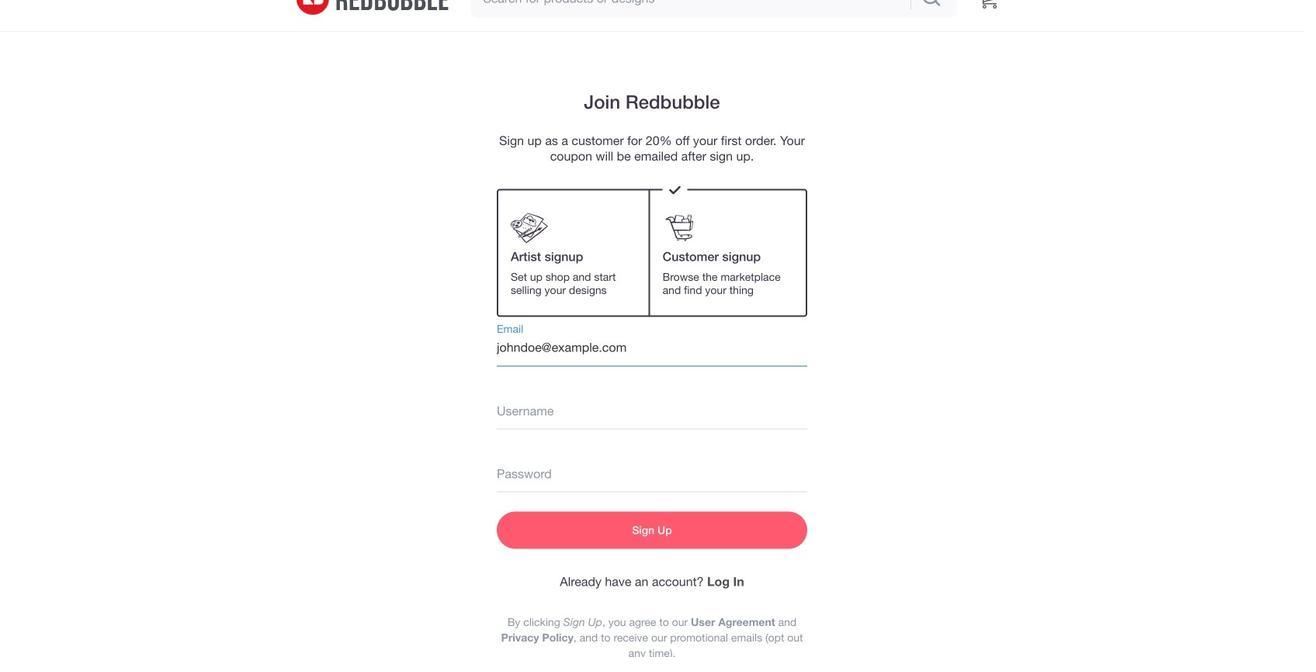 Task type: vqa. For each thing, say whether or not it's contained in the screenshot.
1st menu item from right
no



Task type: locate. For each thing, give the bounding box(es) containing it.
None search field
[[471, 0, 957, 17]]

Search search field
[[471, 0, 907, 17]]

None email field
[[497, 329, 807, 367]]

None password field
[[497, 455, 807, 492]]

None text field
[[497, 392, 807, 430]]

cart image
[[980, 0, 997, 9]]



